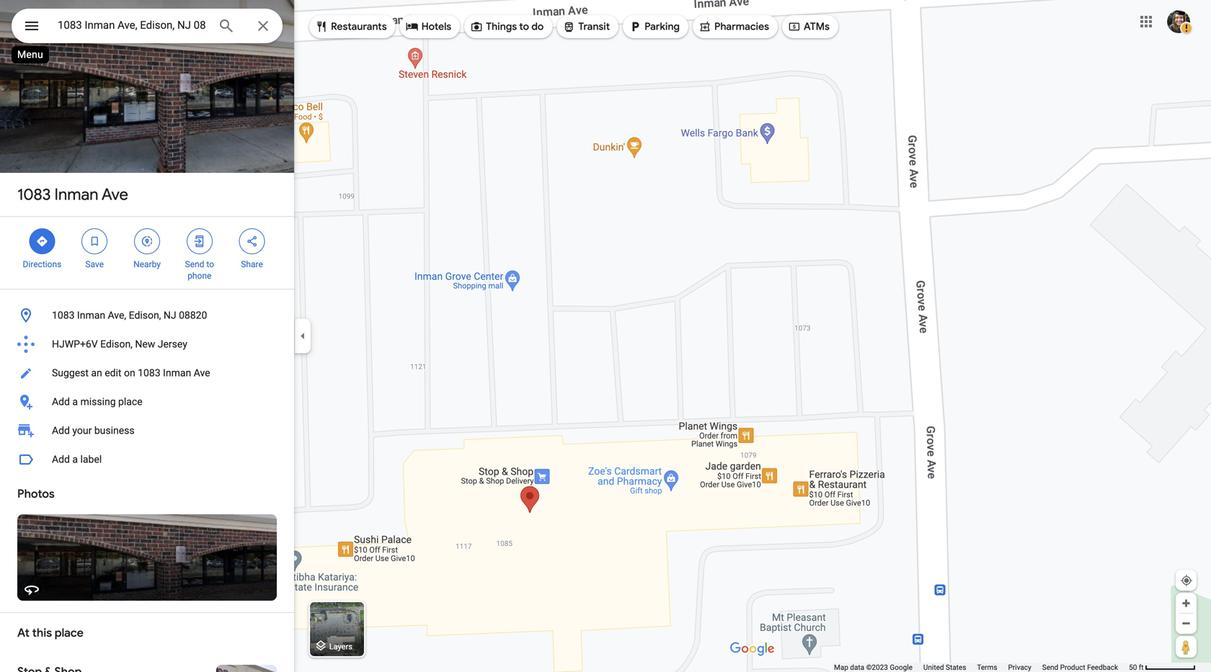 Task type: describe. For each thing, give the bounding box(es) containing it.
 parking
[[629, 19, 680, 35]]

missing
[[80, 396, 116, 408]]

hjwp+6v edison, new jersey button
[[0, 330, 294, 359]]

show street view coverage image
[[1176, 637, 1197, 658]]

send for send to phone
[[185, 260, 204, 270]]

zoom in image
[[1181, 598, 1192, 609]]

add for add your business
[[52, 425, 70, 437]]

share
[[241, 260, 263, 270]]

on
[[124, 367, 135, 379]]

zoom out image
[[1181, 619, 1192, 629]]

add a missing place
[[52, 396, 142, 408]]

product
[[1060, 664, 1086, 672]]

map data ©2023 google
[[834, 664, 913, 672]]

states
[[946, 664, 966, 672]]

map
[[834, 664, 848, 672]]

2 vertical spatial 1083
[[138, 367, 160, 379]]

united
[[924, 664, 944, 672]]

save
[[85, 260, 104, 270]]

add for add a label
[[52, 454, 70, 466]]


[[406, 19, 419, 35]]

send product feedback
[[1042, 664, 1118, 672]]


[[36, 234, 49, 249]]


[[88, 234, 101, 249]]

parking
[[645, 20, 680, 33]]

1083 inman ave
[[17, 185, 128, 205]]

send to phone
[[185, 260, 214, 281]]


[[563, 19, 576, 35]]

2 vertical spatial inman
[[163, 367, 191, 379]]

at
[[17, 626, 29, 641]]

pharmacies
[[714, 20, 769, 33]]

1083 for 1083 inman ave
[[17, 185, 51, 205]]

hjwp+6v
[[52, 339, 98, 350]]

from your device image
[[1180, 575, 1193, 588]]

0 vertical spatial ave
[[102, 185, 128, 205]]

50 ft
[[1129, 664, 1144, 672]]

new
[[135, 339, 155, 350]]

a for label
[[72, 454, 78, 466]]

suggest an edit on 1083 inman ave
[[52, 367, 210, 379]]

business
[[94, 425, 135, 437]]

add for add a missing place
[[52, 396, 70, 408]]

 restaurants
[[315, 19, 387, 35]]

 hotels
[[406, 19, 451, 35]]

collapse side panel image
[[295, 328, 311, 344]]

suggest an edit on 1083 inman ave button
[[0, 359, 294, 388]]

 button
[[12, 9, 52, 46]]

0 horizontal spatial place
[[55, 626, 84, 641]]

ft
[[1139, 664, 1144, 672]]

 things to do
[[470, 19, 544, 35]]

actions for 1083 inman ave region
[[0, 217, 294, 289]]

photos
[[17, 487, 55, 502]]

privacy button
[[1008, 663, 1032, 673]]

place inside button
[[118, 396, 142, 408]]

edison, inside 1083 inman ave, edison, nj 08820 button
[[129, 310, 161, 322]]

directions
[[23, 260, 62, 270]]

hotels
[[422, 20, 451, 33]]

none field inside 1083 inman ave, edison, nj 08820 field
[[58, 17, 206, 34]]

1083 Inman Ave, Edison, NJ 08820 field
[[12, 9, 283, 43]]

google
[[890, 664, 913, 672]]



Task type: vqa. For each thing, say whether or not it's contained in the screenshot.


Task type: locate. For each thing, give the bounding box(es) containing it.

[[193, 234, 206, 249]]

add a label button
[[0, 446, 294, 474]]

add
[[52, 396, 70, 408], [52, 425, 70, 437], [52, 454, 70, 466]]


[[246, 234, 259, 249]]

atms
[[804, 20, 830, 33]]

1083 for 1083 inman ave, edison, nj 08820
[[52, 310, 75, 322]]

inman for ave
[[54, 185, 98, 205]]

to inside "send to phone"
[[206, 260, 214, 270]]

restaurants
[[331, 20, 387, 33]]

a for missing
[[72, 396, 78, 408]]


[[141, 234, 154, 249]]

united states
[[924, 664, 966, 672]]

1 a from the top
[[72, 396, 78, 408]]

1 horizontal spatial 1083
[[52, 310, 75, 322]]

1 vertical spatial place
[[55, 626, 84, 641]]

1083 inman ave, edison, nj 08820 button
[[0, 301, 294, 330]]

50
[[1129, 664, 1137, 672]]

an
[[91, 367, 102, 379]]

send for send product feedback
[[1042, 664, 1059, 672]]

footer
[[834, 663, 1129, 673]]

1083 inman ave, edison, nj 08820
[[52, 310, 207, 322]]

ave inside button
[[194, 367, 210, 379]]

0 vertical spatial send
[[185, 260, 204, 270]]

add a label
[[52, 454, 102, 466]]

 transit
[[563, 19, 610, 35]]


[[699, 19, 712, 35]]

1083
[[17, 185, 51, 205], [52, 310, 75, 322], [138, 367, 160, 379]]

google maps element
[[0, 0, 1211, 673]]

edison, left new
[[100, 339, 133, 350]]

ave
[[102, 185, 128, 205], [194, 367, 210, 379]]

jersey
[[158, 339, 187, 350]]

1083 up ""
[[17, 185, 51, 205]]

ave up actions for 1083 inman ave region
[[102, 185, 128, 205]]

send inside "send to phone"
[[185, 260, 204, 270]]

1 vertical spatial ave
[[194, 367, 210, 379]]

0 vertical spatial 1083
[[17, 185, 51, 205]]

do
[[532, 20, 544, 33]]

to
[[519, 20, 529, 33], [206, 260, 214, 270]]

ave down 08820
[[194, 367, 210, 379]]

phone
[[188, 271, 212, 281]]

privacy
[[1008, 664, 1032, 672]]

 atms
[[788, 19, 830, 35]]

1 horizontal spatial to
[[519, 20, 529, 33]]


[[23, 16, 40, 36]]

2 vertical spatial add
[[52, 454, 70, 466]]

None field
[[58, 17, 206, 34]]

2 horizontal spatial 1083
[[138, 367, 160, 379]]

1 horizontal spatial send
[[1042, 664, 1059, 672]]

1 vertical spatial edison,
[[100, 339, 133, 350]]

united states button
[[924, 663, 966, 673]]

0 vertical spatial add
[[52, 396, 70, 408]]

2 add from the top
[[52, 425, 70, 437]]

add left label
[[52, 454, 70, 466]]

to left do in the left of the page
[[519, 20, 529, 33]]

nj
[[164, 310, 176, 322]]

a left label
[[72, 454, 78, 466]]

add a missing place button
[[0, 388, 294, 417]]

send product feedback button
[[1042, 663, 1118, 673]]

place
[[118, 396, 142, 408], [55, 626, 84, 641]]

to inside  things to do
[[519, 20, 529, 33]]

a left missing
[[72, 396, 78, 408]]

terms button
[[977, 663, 997, 673]]

inman
[[54, 185, 98, 205], [77, 310, 105, 322], [163, 367, 191, 379]]

1083 right on
[[138, 367, 160, 379]]

0 vertical spatial edison,
[[129, 310, 161, 322]]

0 vertical spatial place
[[118, 396, 142, 408]]

your
[[72, 425, 92, 437]]

layers
[[329, 643, 352, 652]]

0 vertical spatial inman
[[54, 185, 98, 205]]

inman down the jersey
[[163, 367, 191, 379]]

to up phone
[[206, 260, 214, 270]]

add down suggest
[[52, 396, 70, 408]]

0 vertical spatial to
[[519, 20, 529, 33]]

transit
[[578, 20, 610, 33]]

edison, left nj
[[129, 310, 161, 322]]

inman for ave,
[[77, 310, 105, 322]]

inman up 
[[54, 185, 98, 205]]

 search field
[[12, 9, 283, 46]]


[[788, 19, 801, 35]]


[[315, 19, 328, 35]]

place down suggest an edit on 1083 inman ave
[[118, 396, 142, 408]]

©2023
[[866, 664, 888, 672]]

data
[[850, 664, 865, 672]]


[[629, 19, 642, 35]]

suggest
[[52, 367, 89, 379]]

send
[[185, 260, 204, 270], [1042, 664, 1059, 672]]

a
[[72, 396, 78, 408], [72, 454, 78, 466]]

at this place
[[17, 626, 84, 641]]

1 horizontal spatial place
[[118, 396, 142, 408]]

edit
[[105, 367, 121, 379]]

inman left ave,
[[77, 310, 105, 322]]

add left the your at the bottom left of page
[[52, 425, 70, 437]]

edison, inside hjwp+6v edison, new jersey button
[[100, 339, 133, 350]]

label
[[80, 454, 102, 466]]

things
[[486, 20, 517, 33]]

 pharmacies
[[699, 19, 769, 35]]


[[470, 19, 483, 35]]

hjwp+6v edison, new jersey
[[52, 339, 187, 350]]

add your business
[[52, 425, 135, 437]]

add your business link
[[0, 417, 294, 446]]

1 vertical spatial a
[[72, 454, 78, 466]]

0 vertical spatial a
[[72, 396, 78, 408]]

1 vertical spatial send
[[1042, 664, 1059, 672]]

1083 inman ave main content
[[0, 0, 294, 673]]

send inside button
[[1042, 664, 1059, 672]]

1083 up hjwp+6v
[[52, 310, 75, 322]]

footer containing map data ©2023 google
[[834, 663, 1129, 673]]

1 vertical spatial inman
[[77, 310, 105, 322]]

0 horizontal spatial send
[[185, 260, 204, 270]]

send up phone
[[185, 260, 204, 270]]

terms
[[977, 664, 997, 672]]

this
[[32, 626, 52, 641]]

1 add from the top
[[52, 396, 70, 408]]

1 vertical spatial to
[[206, 260, 214, 270]]

2 a from the top
[[72, 454, 78, 466]]

1 vertical spatial 1083
[[52, 310, 75, 322]]

50 ft button
[[1129, 664, 1196, 672]]

0 horizontal spatial to
[[206, 260, 214, 270]]

nearby
[[133, 260, 161, 270]]

0 horizontal spatial ave
[[102, 185, 128, 205]]

footer inside google maps element
[[834, 663, 1129, 673]]

0 horizontal spatial 1083
[[17, 185, 51, 205]]

send left product
[[1042, 664, 1059, 672]]

edison,
[[129, 310, 161, 322], [100, 339, 133, 350]]

feedback
[[1087, 664, 1118, 672]]

1 horizontal spatial ave
[[194, 367, 210, 379]]

08820
[[179, 310, 207, 322]]

3 add from the top
[[52, 454, 70, 466]]

place right this
[[55, 626, 84, 641]]

1 vertical spatial add
[[52, 425, 70, 437]]

ave,
[[108, 310, 126, 322]]



